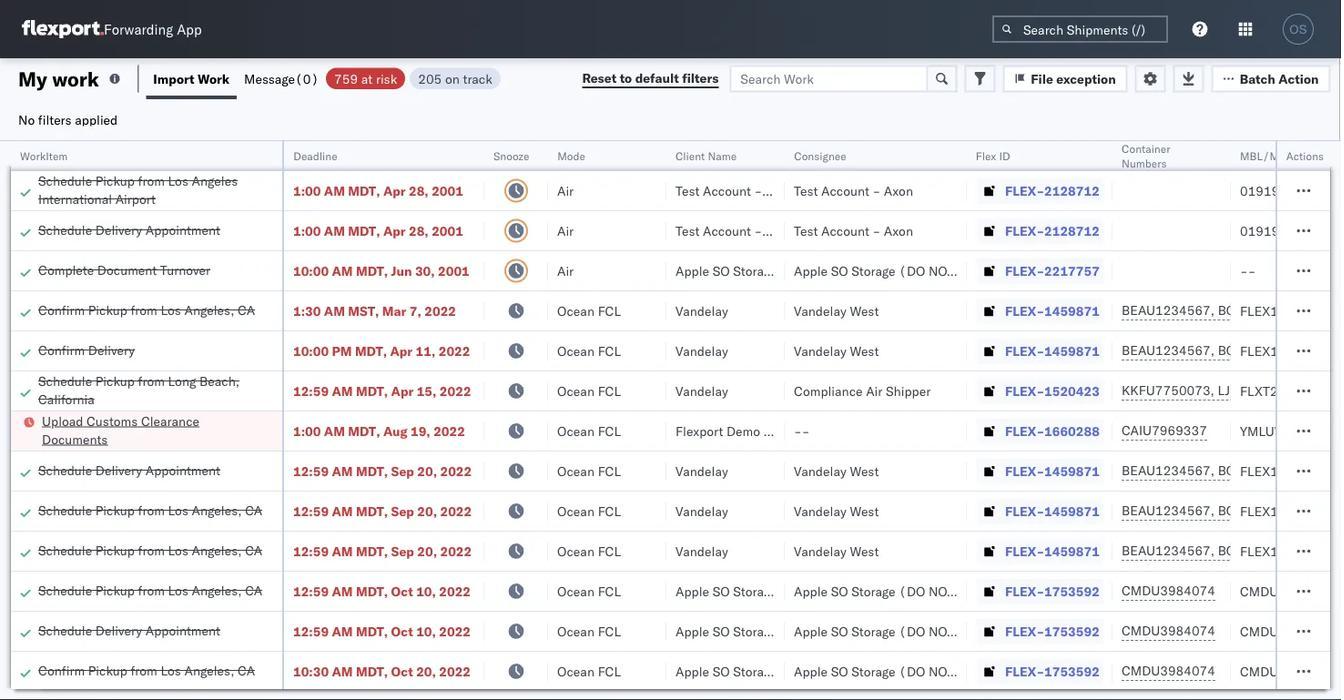 Task type: describe. For each thing, give the bounding box(es) containing it.
flex- for complete document turnover 'link'
[[1006, 263, 1045, 279]]

angeles, for schedule pickup from los angeles, ca link corresponding to 1st the schedule pickup from los angeles, ca button from the bottom
[[192, 583, 242, 599]]

reset
[[583, 70, 617, 86]]

2022 for schedule pickup from los angeles, ca link related to first the schedule pickup from los angeles, ca button from the top
[[440, 503, 472, 519]]

bozo1234565, for schedule pickup from los angeles, ca link corresponding to second the schedule pickup from los angeles, ca button
[[1219, 543, 1312, 559]]

flex-1520423
[[1006, 383, 1100, 399]]

import
[[153, 71, 195, 87]]

from for confirm pickup from los angeles, ca link associated with 10:30 am mdt, oct 20, 2022
[[131, 663, 157, 679]]

3 bozo1234565, from the top
[[1219, 463, 1312, 479]]

west for schedule pickup from los angeles, ca link corresponding to second the schedule pickup from los angeles, ca button
[[850, 543, 879, 559]]

bozo1234565, for confirm delivery link
[[1219, 343, 1312, 358]]

3 tcnu from the top
[[1315, 463, 1342, 479]]

2022 for the schedule delivery appointment link related to 12:59 am mdt, sep 20, 2022
[[440, 463, 472, 479]]

schedule pickup from los angeles international airport button
[[38, 172, 273, 210]]

2022 for schedule pickup from los angeles, ca link corresponding to second the schedule pickup from los angeles, ca button
[[440, 543, 472, 559]]

1 sep from the top
[[391, 463, 414, 479]]

2001 for schedule delivery appointment
[[432, 223, 464, 239]]

ocean fcl for confirm delivery button
[[558, 343, 621, 359]]

import work
[[153, 71, 230, 87]]

kkfu7750073,
[[1122, 383, 1215, 399]]

complete document turnover button
[[38, 261, 211, 281]]

flex id
[[977, 149, 1011, 163]]

1459871 for 1:30 am mst, mar 7, 2022 confirm pickup from los angeles, ca link
[[1045, 303, 1100, 319]]

Search Shipments (/) text field
[[993, 15, 1169, 43]]

3 12:59 am mdt, sep 20, 2022 from the top
[[293, 543, 472, 559]]

vandelay west for schedule pickup from los angeles, ca link corresponding to second the schedule pickup from los angeles, ca button
[[794, 543, 879, 559]]

demo
[[727, 423, 761, 439]]

1:30
[[293, 303, 321, 319]]

ymluw2366793
[[1241, 423, 1342, 439]]

default
[[636, 70, 679, 86]]

3 1459871 from the top
[[1045, 463, 1100, 479]]

flex
[[977, 149, 997, 163]]

from for schedule pickup from los angeles, ca link related to first the schedule pickup from los angeles, ca button from the top
[[138, 502, 165, 518]]

angeles, for schedule pickup from los angeles, ca link corresponding to second the schedule pickup from los angeles, ca button
[[192, 543, 242, 558]]

Search Work text field
[[730, 65, 929, 92]]

batch action
[[1241, 71, 1320, 87]]

flex id button
[[968, 145, 1095, 163]]

workitem button
[[11, 145, 264, 163]]

flxt29342342
[[1241, 383, 1334, 399]]

2022 for schedule pickup from long beach, california link
[[440, 383, 472, 399]]

jun
[[391, 263, 412, 279]]

confirm for 1:30 am mst, mar 7, 2022
[[38, 302, 85, 318]]

2022 for 1:30 am mst, mar 7, 2022 confirm pickup from los angeles, ca link
[[425, 303, 456, 319]]

west for schedule pickup from los angeles, ca link related to first the schedule pickup from los angeles, ca button from the top
[[850, 503, 879, 519]]

resize handle column header for flex id
[[1091, 141, 1113, 701]]

3 12:59 from the top
[[293, 503, 329, 519]]

7,
[[410, 303, 422, 319]]

upload
[[42, 413, 83, 429]]

work
[[198, 71, 230, 87]]

reset to default filters button
[[572, 65, 730, 92]]

exception
[[1057, 71, 1117, 87]]

schedule for schedule pickup from long beach, california button
[[38, 373, 92, 389]]

ocean for the schedule delivery appointment link related to 12:59 am mdt, sep 20, 2022
[[558, 463, 595, 479]]

west for 1:30 am mst, mar 7, 2022 confirm pickup from los angeles, ca link
[[850, 303, 879, 319]]

flex-1753592 for schedule pickup from los angeles, ca
[[1006, 584, 1100, 599]]

schedule pickup from los angeles, ca link for first the schedule pickup from los angeles, ca button from the top
[[38, 502, 263, 520]]

pickup inside schedule pickup from los angeles international airport
[[95, 173, 135, 189]]

19,
[[411, 423, 431, 439]]

flex- for confirm delivery link
[[1006, 343, 1045, 359]]

message (0)
[[244, 71, 319, 87]]

3 flex-1459871 from the top
[[1006, 463, 1100, 479]]

schedule pickup from los angeles, ca link for 1st the schedule pickup from los angeles, ca button from the bottom
[[38, 582, 263, 600]]

batch
[[1241, 71, 1276, 87]]

3 sep from the top
[[391, 543, 414, 559]]

ocean for schedule pickup from los angeles, ca link corresponding to 1st the schedule pickup from los angeles, ca button from the bottom
[[558, 584, 595, 599]]

2 schedule pickup from los angeles, ca from the top
[[38, 543, 263, 558]]

air for schedule delivery appointment
[[558, 223, 574, 239]]

schedule pickup from los angeles international airport link
[[38, 172, 273, 208]]

work
[[52, 66, 99, 91]]

1:00 am mdt, apr 28, 2001 for schedule pickup from los angeles international airport
[[293, 183, 464, 199]]

mbl/mawb numbe button
[[1232, 145, 1342, 163]]

customs
[[87, 413, 138, 429]]

7 flex- from the top
[[1006, 423, 1045, 439]]

risk
[[376, 71, 397, 87]]

tcnu for confirm delivery link
[[1315, 343, 1342, 358]]

2 12:59 from the top
[[293, 463, 329, 479]]

ca for first the schedule pickup from los angeles, ca button from the top
[[245, 502, 263, 518]]

container
[[1122, 142, 1171, 155]]

5 fcl from the top
[[598, 463, 621, 479]]

10, for schedule delivery appointment
[[416, 624, 436, 640]]

1 schedule pickup from los angeles, ca from the top
[[38, 502, 263, 518]]

kkfu7750073, ljiu1111116, lkju1
[[1122, 383, 1342, 399]]

1 12:59 am mdt, sep 20, 2022 from the top
[[293, 463, 472, 479]]

confirm pickup from los angeles, ca button for 10:30
[[38, 662, 255, 682]]

id
[[1000, 149, 1011, 163]]

schedule delivery appointment button for 1:00 am mdt, apr 28, 2001
[[38, 221, 220, 241]]

action
[[1279, 71, 1320, 87]]

30,
[[415, 263, 435, 279]]

fcl for confirm pickup from los angeles, ca link associated with 10:30 am mdt, oct 20, 2022
[[598, 664, 621, 680]]

snooze
[[494, 149, 530, 163]]

0 vertical spatial --
[[1241, 263, 1257, 279]]

delivery for 10:00 pm mdt, apr 11, 2022
[[88, 342, 135, 358]]

ocean for schedule pickup from long beach, california link
[[558, 383, 595, 399]]

document
[[97, 262, 157, 278]]

3 1:00 from the top
[[293, 423, 321, 439]]

upload customs clearance documents link
[[42, 412, 259, 449]]

cmdu39849018 for confirm pickup from los angeles, ca
[[1241, 664, 1342, 680]]

1520423
[[1045, 383, 1100, 399]]

angeles
[[192, 173, 238, 189]]

fcl for confirm delivery link
[[598, 343, 621, 359]]

los for 1st the schedule pickup from los angeles, ca button from the bottom
[[168, 583, 189, 599]]

3 beau1234567, from the top
[[1122, 463, 1215, 479]]

client name
[[676, 149, 737, 163]]

2 sep from the top
[[391, 503, 414, 519]]

flex-2217757
[[1006, 263, 1100, 279]]

15,
[[417, 383, 437, 399]]

complete document turnover
[[38, 262, 211, 278]]

message
[[244, 71, 295, 87]]

batch action button
[[1212, 65, 1331, 92]]

10:00 am mdt, jun 30, 2001
[[293, 263, 470, 279]]

confirm pickup from los angeles, ca for 1:30
[[38, 302, 255, 318]]

ljiu1111116,
[[1219, 383, 1303, 399]]

2 12:59 am mdt, sep 20, 2022 from the top
[[293, 503, 472, 519]]

caiu7969337
[[1122, 423, 1208, 439]]

4 ocean from the top
[[558, 423, 595, 439]]

at
[[361, 71, 373, 87]]

mdt, for schedule pickup from los angeles international airport button
[[348, 183, 380, 199]]

client
[[676, 149, 705, 163]]

container numbers
[[1122, 142, 1171, 170]]

cmdu3984074 for schedule pickup from los angeles, ca
[[1122, 583, 1216, 599]]

flex-2128712 for schedule delivery appointment
[[1006, 223, 1100, 239]]

resize handle column header for mode
[[645, 141, 667, 701]]

mdt, for confirm delivery button
[[355, 343, 387, 359]]

compliance
[[794, 383, 863, 399]]

schedule pickup from long beach, california button
[[38, 372, 273, 410]]

no
[[18, 112, 35, 128]]

flex- for confirm pickup from los angeles, ca link associated with 10:30 am mdt, oct 20, 2022
[[1006, 664, 1045, 680]]

1660288
[[1045, 423, 1100, 439]]

schedule delivery appointment for 12:59 am mdt, oct 10, 2022
[[38, 623, 220, 639]]

track
[[463, 71, 493, 87]]

1 vertical spatial --
[[794, 423, 810, 439]]

mdt, for schedule pickup from long beach, california button
[[356, 383, 388, 399]]

1:30 am mst, mar 7, 2022
[[293, 303, 456, 319]]

5 12:59 from the top
[[293, 584, 329, 599]]

2128712 for schedule delivery appointment
[[1045, 223, 1100, 239]]

ca for confirm pickup from los angeles, ca button corresponding to 10:30
[[238, 663, 255, 679]]

11,
[[416, 343, 436, 359]]

on
[[445, 71, 460, 87]]

flexport. image
[[22, 20, 104, 38]]

confirm pickup from los angeles, ca link for 10:30 am mdt, oct 20, 2022
[[38, 662, 255, 680]]

fcl for schedule pickup from long beach, california link
[[598, 383, 621, 399]]

flex1459871 for confirm pickup from los angeles, ca button associated with 1:30
[[1241, 303, 1326, 319]]

forwarding app link
[[22, 20, 202, 38]]

4 ocean fcl from the top
[[558, 423, 621, 439]]

vandelay west for confirm delivery link
[[794, 343, 879, 359]]

to
[[620, 70, 632, 86]]

1:00 for schedule pickup from los angeles international airport
[[293, 183, 321, 199]]

2217757
[[1045, 263, 1100, 279]]

fcl for schedule pickup from los angeles, ca link related to first the schedule pickup from los angeles, ca button from the top
[[598, 503, 621, 519]]

confirm delivery button
[[38, 341, 135, 361]]

california
[[38, 391, 95, 407]]

reset to default filters
[[583, 70, 719, 86]]

3 schedule pickup from los angeles, ca button from the top
[[38, 582, 263, 602]]

flex- for schedule pickup from los angeles, ca link related to first the schedule pickup from los angeles, ca button from the top
[[1006, 503, 1045, 519]]

flex- for the schedule delivery appointment link related to 12:59 am mdt, sep 20, 2022
[[1006, 463, 1045, 479]]

flex-1459871 for schedule pickup from los angeles, ca link corresponding to second the schedule pickup from los angeles, ca button
[[1006, 543, 1100, 559]]

documents
[[42, 431, 108, 447]]

apr for schedule pickup from long beach, california
[[391, 383, 414, 399]]

3 schedule pickup from los angeles, ca from the top
[[38, 583, 263, 599]]

pm
[[332, 343, 352, 359]]

bozo1234565, for 1:30 am mst, mar 7, 2022 confirm pickup from los angeles, ca link
[[1219, 302, 1312, 318]]

delivery for 12:59 am mdt, sep 20, 2022
[[95, 462, 142, 478]]

flexport
[[676, 423, 724, 439]]

beau1234567, bozo1234565, tcnu for second the schedule pickup from los angeles, ca button
[[1122, 543, 1342, 559]]

los for first the schedule pickup from los angeles, ca button from the top
[[168, 502, 189, 518]]

shipper
[[886, 383, 931, 399]]

name
[[708, 149, 737, 163]]

schedule for second the schedule pickup from los angeles, ca button
[[38, 543, 92, 558]]

oct for schedule delivery appointment
[[391, 624, 413, 640]]

long
[[168, 373, 196, 389]]

schedule pickup from long beach, california link
[[38, 372, 273, 409]]

3 west from the top
[[850, 463, 879, 479]]

0191967788 for schedule pickup from los angeles international airport
[[1241, 183, 1320, 199]]

oct for schedule pickup from los angeles, ca
[[391, 584, 413, 599]]

beau1234567, for 1:30 am mst, mar 7, 2022 confirm pickup from los angeles, ca link
[[1122, 302, 1215, 318]]

appointment for 1:00 am mdt, apr 28, 2001
[[146, 222, 220, 238]]

vandelay west for 1:30 am mst, mar 7, 2022 confirm pickup from los angeles, ca link
[[794, 303, 879, 319]]

os button
[[1278, 8, 1320, 50]]

5 flex1459871 from the top
[[1241, 543, 1326, 559]]

international
[[38, 191, 112, 207]]

app
[[177, 20, 202, 38]]

20, for confirm pickup from los angeles, ca button corresponding to 10:30
[[416, 664, 436, 680]]



Task type: vqa. For each thing, say whether or not it's contained in the screenshot.


Task type: locate. For each thing, give the bounding box(es) containing it.
schedule for 12:59 am mdt, oct 10, 2022 schedule delivery appointment button
[[38, 623, 92, 639]]

9 ocean fcl from the top
[[558, 624, 621, 640]]

1 horizontal spatial --
[[1241, 263, 1257, 279]]

10:00 left pm
[[293, 343, 329, 359]]

759
[[334, 71, 358, 87]]

0 vertical spatial 12:59 am mdt, oct 10, 2022
[[293, 584, 471, 599]]

10,
[[416, 584, 436, 599], [416, 624, 436, 640]]

20, for schedule delivery appointment button associated with 12:59 am mdt, sep 20, 2022
[[418, 463, 437, 479]]

2 vertical spatial schedule pickup from los angeles, ca button
[[38, 582, 263, 602]]

12:59
[[293, 383, 329, 399], [293, 463, 329, 479], [293, 503, 329, 519], [293, 543, 329, 559], [293, 584, 329, 599], [293, 624, 329, 640]]

0 vertical spatial 12:59 am mdt, sep 20, 2022
[[293, 463, 472, 479]]

angeles, for confirm pickup from los angeles, ca link associated with 10:30 am mdt, oct 20, 2022
[[184, 663, 235, 679]]

2 schedule pickup from los angeles, ca link from the top
[[38, 542, 263, 560]]

0 vertical spatial flex-1753592
[[1006, 584, 1100, 599]]

1 vertical spatial schedule delivery appointment
[[38, 462, 220, 478]]

7 ocean from the top
[[558, 543, 595, 559]]

2 confirm pickup from los angeles, ca link from the top
[[38, 662, 255, 680]]

2 vertical spatial flex-1753592
[[1006, 664, 1100, 680]]

1 vertical spatial consignee
[[764, 423, 825, 439]]

5 vandelay west from the top
[[794, 543, 879, 559]]

3 cmdu3984074 from the top
[[1122, 663, 1216, 679]]

5 bozo1234565, from the top
[[1219, 543, 1312, 559]]

lkju1
[[1306, 383, 1342, 399]]

2 west from the top
[[850, 343, 879, 359]]

schedule delivery appointment button for 12:59 am mdt, oct 10, 2022
[[38, 622, 220, 642]]

confirm delivery
[[38, 342, 135, 358]]

2022 for the schedule delivery appointment link related to 12:59 am mdt, oct 10, 2022
[[439, 624, 471, 640]]

1 vertical spatial appointment
[[146, 462, 220, 478]]

0 vertical spatial 1:00
[[293, 183, 321, 199]]

0 vertical spatial confirm pickup from los angeles, ca
[[38, 302, 255, 318]]

beach,
[[200, 373, 240, 389]]

3 ocean fcl from the top
[[558, 383, 621, 399]]

1 vertical spatial schedule delivery appointment link
[[38, 461, 220, 480]]

schedule
[[38, 173, 92, 189], [38, 222, 92, 238], [38, 373, 92, 389], [38, 462, 92, 478], [38, 502, 92, 518], [38, 543, 92, 558], [38, 583, 92, 599], [38, 623, 92, 639]]

apr left 11,
[[390, 343, 413, 359]]

flex- for 1:30 am mst, mar 7, 2022 confirm pickup from los angeles, ca link
[[1006, 303, 1045, 319]]

2 resize handle column header from the left
[[463, 141, 485, 701]]

0 vertical spatial schedule pickup from los angeles, ca button
[[38, 502, 263, 522]]

0 vertical spatial schedule delivery appointment
[[38, 222, 220, 238]]

bozo1234565, for schedule pickup from los angeles, ca link related to first the schedule pickup from los angeles, ca button from the top
[[1219, 503, 1312, 519]]

vandelay west for schedule pickup from los angeles, ca link related to first the schedule pickup from los angeles, ca button from the top
[[794, 503, 879, 519]]

confirm pickup from los angeles, ca button for 1:30
[[38, 301, 255, 321]]

applied
[[75, 112, 118, 128]]

--
[[1241, 263, 1257, 279], [794, 423, 810, 439]]

2128712 up 2217757
[[1045, 223, 1100, 239]]

clearance
[[141, 413, 200, 429]]

1 vertical spatial 2001
[[432, 223, 464, 239]]

6 schedule from the top
[[38, 543, 92, 558]]

schedule for schedule pickup from los angeles international airport button
[[38, 173, 92, 189]]

filters inside reset to default filters button
[[683, 70, 719, 86]]

0 vertical spatial confirm
[[38, 302, 85, 318]]

ocean fcl for confirm pickup from los angeles, ca button associated with 1:30
[[558, 303, 621, 319]]

flex-1459871 button
[[977, 298, 1104, 324], [977, 298, 1104, 324], [977, 338, 1104, 364], [977, 338, 1104, 364], [977, 459, 1104, 484], [977, 459, 1104, 484], [977, 499, 1104, 524], [977, 499, 1104, 524], [977, 539, 1104, 564], [977, 539, 1104, 564]]

2 schedule pickup from los angeles, ca button from the top
[[38, 542, 263, 562]]

2 vertical spatial appointment
[[146, 623, 220, 639]]

1 vertical spatial cmdu39849018
[[1241, 624, 1342, 640]]

5 flex-1459871 from the top
[[1006, 543, 1100, 559]]

12:59 am mdt, oct 10, 2022
[[293, 584, 471, 599], [293, 624, 471, 640]]

1:00 am mdt, apr 28, 2001 down the deadline button
[[293, 183, 464, 199]]

2 vertical spatial 12:59 am mdt, sep 20, 2022
[[293, 543, 472, 559]]

oct for confirm pickup from los angeles, ca
[[391, 664, 413, 680]]

upload customs clearance documents button
[[42, 412, 259, 451]]

0 vertical spatial 2128712
[[1045, 183, 1100, 199]]

container numbers button
[[1113, 138, 1214, 170]]

1 confirm pickup from los angeles, ca button from the top
[[38, 301, 255, 321]]

1 fcl from the top
[[598, 303, 621, 319]]

2128712 for schedule pickup from los angeles international airport
[[1045, 183, 1100, 199]]

1 vertical spatial schedule pickup from los angeles, ca
[[38, 543, 263, 558]]

1:00 am mdt, aug 19, 2022
[[293, 423, 465, 439]]

consignee down search work text field
[[794, 149, 847, 163]]

ocean fcl for second the schedule pickup from los angeles, ca button
[[558, 543, 621, 559]]

2 vertical spatial oct
[[391, 664, 413, 680]]

1 vertical spatial flex-1753592
[[1006, 624, 1100, 640]]

2022
[[425, 303, 456, 319], [439, 343, 471, 359], [440, 383, 472, 399], [434, 423, 465, 439], [440, 463, 472, 479], [440, 503, 472, 519], [440, 543, 472, 559], [439, 584, 471, 599], [439, 624, 471, 640], [439, 664, 471, 680]]

2 vertical spatial cmdu3984074
[[1122, 663, 1216, 679]]

0 vertical spatial schedule delivery appointment button
[[38, 221, 220, 241]]

schedule for first the schedule pickup from los angeles, ca button from the top
[[38, 502, 92, 518]]

1 vertical spatial flex-2128712
[[1006, 223, 1100, 239]]

0 vertical spatial flex-2128712
[[1006, 183, 1100, 199]]

1 vertical spatial 1753592
[[1045, 624, 1100, 640]]

2 vertical spatial confirm
[[38, 663, 85, 679]]

flex-2128712 up flex-2217757
[[1006, 223, 1100, 239]]

ca for 1st the schedule pickup from los angeles, ca button from the bottom
[[245, 583, 263, 599]]

1 vertical spatial 1:00 am mdt, apr 28, 2001
[[293, 223, 464, 239]]

7 fcl from the top
[[598, 543, 621, 559]]

0 vertical spatial confirm pickup from los angeles, ca button
[[38, 301, 255, 321]]

confirm for 10:00 pm mdt, apr 11, 2022
[[38, 342, 85, 358]]

9 resize handle column header from the left
[[1309, 141, 1331, 701]]

3 schedule from the top
[[38, 373, 92, 389]]

resize handle column header
[[261, 141, 282, 701], [463, 141, 485, 701], [527, 141, 548, 701], [645, 141, 667, 701], [763, 141, 785, 701], [946, 141, 968, 701], [1091, 141, 1113, 701], [1210, 141, 1232, 701], [1309, 141, 1331, 701]]

cmdu39849018
[[1241, 584, 1342, 599], [1241, 624, 1342, 640], [1241, 664, 1342, 680]]

mbl/mawb
[[1241, 149, 1304, 163]]

2 vertical spatial 2001
[[438, 263, 470, 279]]

1 10, from the top
[[416, 584, 436, 599]]

2 flex-1753592 from the top
[[1006, 624, 1100, 640]]

4 vandelay west from the top
[[794, 503, 879, 519]]

0 horizontal spatial filters
[[38, 112, 72, 128]]

flex-2217757 button
[[977, 258, 1104, 284], [977, 258, 1104, 284]]

ocean for confirm pickup from los angeles, ca link associated with 10:30 am mdt, oct 20, 2022
[[558, 664, 595, 680]]

west for confirm delivery link
[[850, 343, 879, 359]]

10 ocean from the top
[[558, 664, 595, 680]]

vandelay west for the schedule delivery appointment link related to 12:59 am mdt, sep 20, 2022
[[794, 463, 879, 479]]

1 schedule delivery appointment link from the top
[[38, 221, 220, 239]]

2 10:00 from the top
[[293, 343, 329, 359]]

2 tcnu from the top
[[1315, 343, 1342, 358]]

1:00
[[293, 183, 321, 199], [293, 223, 321, 239], [293, 423, 321, 439]]

13 flex- from the top
[[1006, 664, 1045, 680]]

1 vertical spatial 12:59 am mdt, sep 20, 2022
[[293, 503, 472, 519]]

5 west from the top
[[850, 543, 879, 559]]

appointment for 12:59 am mdt, sep 20, 2022
[[146, 462, 220, 478]]

0 vertical spatial 2001
[[432, 183, 464, 199]]

2 bozo1234565, from the top
[[1219, 343, 1312, 358]]

flex- for schedule pickup from los angeles international airport link
[[1006, 183, 1045, 199]]

client name button
[[667, 145, 767, 163]]

air for complete document turnover
[[558, 263, 574, 279]]

2 vertical spatial cmdu39849018
[[1241, 664, 1342, 680]]

2 beau1234567, from the top
[[1122, 343, 1215, 358]]

1:00 am mdt, apr 28, 2001 for schedule delivery appointment
[[293, 223, 464, 239]]

2 flex- from the top
[[1006, 223, 1045, 239]]

1:00 am mdt, apr 28, 2001 up 10:00 am mdt, jun 30, 2001
[[293, 223, 464, 239]]

from inside schedule pickup from los angeles international airport
[[138, 173, 165, 189]]

schedule delivery appointment button for 12:59 am mdt, sep 20, 2022
[[38, 461, 220, 481]]

0 vertical spatial 10,
[[416, 584, 436, 599]]

numbe
[[1307, 149, 1342, 163]]

4 flex-1459871 from the top
[[1006, 503, 1100, 519]]

2001 down the deadline button
[[432, 183, 464, 199]]

from for schedule pickup from los angeles international airport link
[[138, 173, 165, 189]]

am
[[324, 183, 345, 199], [324, 223, 345, 239], [332, 263, 353, 279], [324, 303, 345, 319], [332, 383, 353, 399], [324, 423, 345, 439], [332, 463, 353, 479], [332, 503, 353, 519], [332, 543, 353, 559], [332, 584, 353, 599], [332, 624, 353, 640], [332, 664, 353, 680]]

flex1459871 for confirm delivery button
[[1241, 343, 1326, 359]]

0 vertical spatial schedule delivery appointment link
[[38, 221, 220, 239]]

0 vertical spatial confirm pickup from los angeles, ca link
[[38, 301, 255, 319]]

(0)
[[295, 71, 319, 87]]

1 vertical spatial sep
[[391, 503, 414, 519]]

aug
[[383, 423, 408, 439]]

delivery for 1:00 am mdt, apr 28, 2001
[[95, 222, 142, 238]]

resize handle column header for consignee
[[946, 141, 968, 701]]

3 fcl from the top
[[598, 383, 621, 399]]

10:30
[[293, 664, 329, 680]]

oct
[[391, 584, 413, 599], [391, 624, 413, 640], [391, 664, 413, 680]]

mode button
[[548, 145, 649, 163]]

0 vertical spatial 1:00 am mdt, apr 28, 2001
[[293, 183, 464, 199]]

1 vertical spatial 2128712
[[1045, 223, 1100, 239]]

schedule delivery appointment link for 12:59 am mdt, oct 10, 2022
[[38, 622, 220, 640]]

1 vertical spatial cmdu3984074
[[1122, 623, 1216, 639]]

flex-2128712 down flex id button
[[1006, 183, 1100, 199]]

0 vertical spatial consignee
[[794, 149, 847, 163]]

10:30 am mdt, oct 20, 2022
[[293, 664, 471, 680]]

1 12:59 from the top
[[293, 383, 329, 399]]

flex-1660288
[[1006, 423, 1100, 439]]

angeles,
[[184, 302, 235, 318], [192, 502, 242, 518], [192, 543, 242, 558], [192, 583, 242, 599], [184, 663, 235, 679]]

0 vertical spatial 10:00
[[293, 263, 329, 279]]

1 schedule pickup from los angeles, ca link from the top
[[38, 502, 263, 520]]

6 flex- from the top
[[1006, 383, 1045, 399]]

2001 up 30,
[[432, 223, 464, 239]]

flexport demo consignee
[[676, 423, 825, 439]]

1 vertical spatial 28,
[[409, 223, 429, 239]]

2 schedule from the top
[[38, 222, 92, 238]]

2 ocean from the top
[[558, 343, 595, 359]]

1 cmdu3984074 from the top
[[1122, 583, 1216, 599]]

account
[[703, 183, 751, 199], [822, 183, 870, 199], [703, 223, 751, 239], [822, 223, 870, 239]]

4 west from the top
[[850, 503, 879, 519]]

mdt, for first the schedule pickup from los angeles, ca button from the top
[[356, 503, 388, 519]]

3 resize handle column header from the left
[[527, 141, 548, 701]]

1 schedule pickup from los angeles, ca button from the top
[[38, 502, 263, 522]]

filters right no
[[38, 112, 72, 128]]

2001 for complete document turnover
[[438, 263, 470, 279]]

mdt, for 12:59 am mdt, oct 10, 2022 schedule delivery appointment button
[[356, 624, 388, 640]]

10:00 up 1:30
[[293, 263, 329, 279]]

1 tcnu from the top
[[1315, 302, 1342, 318]]

schedule pickup from los angeles international airport
[[38, 173, 238, 207]]

forwarding app
[[104, 20, 202, 38]]

mdt, for schedule delivery appointment button for 1:00 am mdt, apr 28, 2001
[[348, 223, 380, 239]]

deadline
[[293, 149, 337, 163]]

3 schedule delivery appointment from the top
[[38, 623, 220, 639]]

4 flex1459871 from the top
[[1241, 503, 1326, 519]]

from for 1:30 am mst, mar 7, 2022 confirm pickup from los angeles, ca link
[[131, 302, 157, 318]]

0 vertical spatial appointment
[[146, 222, 220, 238]]

0191967788 for schedule delivery appointment
[[1241, 223, 1320, 239]]

turnover
[[160, 262, 211, 278]]

mdt, for 1st the schedule pickup from los angeles, ca button from the bottom
[[356, 584, 388, 599]]

ocean fcl for schedule pickup from long beach, california button
[[558, 383, 621, 399]]

from for schedule pickup from los angeles, ca link corresponding to second the schedule pickup from los angeles, ca button
[[138, 543, 165, 558]]

2001 right 30,
[[438, 263, 470, 279]]

2 appointment from the top
[[146, 462, 220, 478]]

4 flex- from the top
[[1006, 303, 1045, 319]]

10 ocean fcl from the top
[[558, 664, 621, 680]]

1 vertical spatial schedule pickup from los angeles, ca button
[[38, 542, 263, 562]]

1 vertical spatial filters
[[38, 112, 72, 128]]

2 flex1459871 from the top
[[1241, 343, 1326, 359]]

6 resize handle column header from the left
[[946, 141, 968, 701]]

tcnu
[[1315, 302, 1342, 318], [1315, 343, 1342, 358], [1315, 463, 1342, 479], [1315, 503, 1342, 519], [1315, 543, 1342, 559]]

beau1234567, for schedule pickup from los angeles, ca link corresponding to second the schedule pickup from los angeles, ca button
[[1122, 543, 1215, 559]]

tcnu for 1:30 am mst, mar 7, 2022 confirm pickup from los angeles, ca link
[[1315, 302, 1342, 318]]

2 cmdu39849018 from the top
[[1241, 624, 1342, 640]]

vandelay west
[[794, 303, 879, 319], [794, 343, 879, 359], [794, 463, 879, 479], [794, 503, 879, 519], [794, 543, 879, 559]]

1 schedule from the top
[[38, 173, 92, 189]]

9 fcl from the top
[[598, 624, 621, 640]]

mdt, for "complete document turnover" button
[[356, 263, 388, 279]]

28, up 30,
[[409, 223, 429, 239]]

apr up "jun" on the top left
[[383, 223, 406, 239]]

mst,
[[348, 303, 379, 319]]

from for schedule pickup from los angeles, ca link corresponding to 1st the schedule pickup from los angeles, ca button from the bottom
[[138, 583, 165, 599]]

delivery inside button
[[88, 342, 135, 358]]

0 vertical spatial 1753592
[[1045, 584, 1100, 599]]

2 vertical spatial schedule delivery appointment
[[38, 623, 220, 639]]

3 ocean from the top
[[558, 383, 595, 399]]

5 ocean fcl from the top
[[558, 463, 621, 479]]

0 horizontal spatial --
[[794, 423, 810, 439]]

schedule inside schedule pickup from los angeles international airport
[[38, 173, 92, 189]]

1 flex- from the top
[[1006, 183, 1045, 199]]

cmdu39849018 for schedule delivery appointment
[[1241, 624, 1342, 640]]

1 vertical spatial oct
[[391, 624, 413, 640]]

appointment for 12:59 am mdt, oct 10, 2022
[[146, 623, 220, 639]]

los for schedule pickup from los angeles international airport button
[[168, 173, 189, 189]]

4 beau1234567, from the top
[[1122, 503, 1215, 519]]

0 vertical spatial cmdu3984074
[[1122, 583, 1216, 599]]

import work button
[[146, 58, 237, 99]]

0 vertical spatial 28,
[[409, 183, 429, 199]]

flex-1753592 button
[[977, 579, 1104, 604], [977, 579, 1104, 604], [977, 619, 1104, 645], [977, 619, 1104, 645], [977, 659, 1104, 685], [977, 659, 1104, 685]]

flex-1459871 for 1:30 am mst, mar 7, 2022 confirm pickup from los angeles, ca link
[[1006, 303, 1100, 319]]

0 vertical spatial filters
[[683, 70, 719, 86]]

schedule delivery appointment button
[[38, 221, 220, 241], [38, 461, 220, 481], [38, 622, 220, 642]]

12:59 am mdt, oct 10, 2022 for schedule pickup from los angeles, ca
[[293, 584, 471, 599]]

0 vertical spatial schedule pickup from los angeles, ca link
[[38, 502, 263, 520]]

2 0191967788 from the top
[[1241, 223, 1320, 239]]

cmdu3984074 for schedule delivery appointment
[[1122, 623, 1216, 639]]

resize handle column header for deadline
[[463, 141, 485, 701]]

flex-1753592
[[1006, 584, 1100, 599], [1006, 624, 1100, 640], [1006, 664, 1100, 680]]

3 appointment from the top
[[146, 623, 220, 639]]

fcl for 1:30 am mst, mar 7, 2022 confirm pickup from los angeles, ca link
[[598, 303, 621, 319]]

7 resize handle column header from the left
[[1091, 141, 1113, 701]]

205 on track
[[418, 71, 493, 87]]

flex- for schedule pickup from long beach, california link
[[1006, 383, 1045, 399]]

1 vertical spatial confirm pickup from los angeles, ca button
[[38, 662, 255, 682]]

1753592 for schedule pickup from los angeles, ca
[[1045, 584, 1100, 599]]

fcl
[[598, 303, 621, 319], [598, 343, 621, 359], [598, 383, 621, 399], [598, 423, 621, 439], [598, 463, 621, 479], [598, 503, 621, 519], [598, 543, 621, 559], [598, 584, 621, 599], [598, 624, 621, 640], [598, 664, 621, 680]]

air
[[558, 183, 574, 199], [558, 223, 574, 239], [558, 263, 574, 279], [867, 383, 883, 399]]

2 oct from the top
[[391, 624, 413, 640]]

6 ocean from the top
[[558, 503, 595, 519]]

bozo1234565,
[[1219, 302, 1312, 318], [1219, 343, 1312, 358], [1219, 463, 1312, 479], [1219, 503, 1312, 519], [1219, 543, 1312, 559]]

confirm pickup from los angeles, ca link for 1:30 am mst, mar 7, 2022
[[38, 301, 255, 319]]

1 2128712 from the top
[[1045, 183, 1100, 199]]

0 vertical spatial cmdu39849018
[[1241, 584, 1342, 599]]

2001
[[432, 183, 464, 199], [432, 223, 464, 239], [438, 263, 470, 279]]

schedule delivery appointment for 12:59 am mdt, sep 20, 2022
[[38, 462, 220, 478]]

1 vertical spatial confirm pickup from los angeles, ca link
[[38, 662, 255, 680]]

3 flex- from the top
[[1006, 263, 1045, 279]]

4 fcl from the top
[[598, 423, 621, 439]]

2001 for schedule pickup from los angeles international airport
[[432, 183, 464, 199]]

1 vertical spatial schedule pickup from los angeles, ca link
[[38, 542, 263, 560]]

1 west from the top
[[850, 303, 879, 319]]

1 vertical spatial 0191967788
[[1241, 223, 1320, 239]]

file
[[1032, 71, 1054, 87]]

1 cmdu39849018 from the top
[[1241, 584, 1342, 599]]

20,
[[418, 463, 437, 479], [418, 503, 437, 519], [418, 543, 437, 559], [416, 664, 436, 680]]

confirm inside button
[[38, 342, 85, 358]]

3 schedule delivery appointment button from the top
[[38, 622, 220, 642]]

schedule delivery appointment link
[[38, 221, 220, 239], [38, 461, 220, 480], [38, 622, 220, 640]]

1 horizontal spatial filters
[[683, 70, 719, 86]]

flex-1459871 for confirm delivery link
[[1006, 343, 1100, 359]]

1 vertical spatial confirm pickup from los angeles, ca
[[38, 663, 255, 679]]

consignee inside consignee button
[[794, 149, 847, 163]]

2022 for confirm pickup from los angeles, ca link associated with 10:30 am mdt, oct 20, 2022
[[439, 664, 471, 680]]

ocean for schedule pickup from los angeles, ca link related to first the schedule pickup from los angeles, ca button from the top
[[558, 503, 595, 519]]

1 10:00 from the top
[[293, 263, 329, 279]]

1 vertical spatial 12:59 am mdt, oct 10, 2022
[[293, 624, 471, 640]]

5 schedule from the top
[[38, 502, 92, 518]]

use)
[[839, 263, 872, 279], [958, 263, 991, 279], [839, 584, 872, 599], [958, 584, 991, 599], [839, 624, 872, 640], [958, 624, 991, 640], [839, 664, 872, 680], [958, 664, 991, 680]]

pickup inside schedule pickup from long beach, california
[[95, 373, 135, 389]]

2 vertical spatial schedule pickup from los angeles, ca
[[38, 583, 263, 599]]

cmdu39849018 for schedule pickup from los angeles, ca
[[1241, 584, 1342, 599]]

apr for schedule pickup from los angeles international airport
[[383, 183, 406, 199]]

10 fcl from the top
[[598, 664, 621, 680]]

delivery for 12:59 am mdt, oct 10, 2022
[[95, 623, 142, 639]]

2 confirm from the top
[[38, 342, 85, 358]]

los inside schedule pickup from los angeles international airport
[[168, 173, 189, 189]]

2 vertical spatial sep
[[391, 543, 414, 559]]

2 vertical spatial schedule pickup from los angeles, ca link
[[38, 582, 263, 600]]

(do
[[781, 263, 807, 279], [899, 263, 926, 279], [781, 584, 807, 599], [899, 584, 926, 599], [781, 624, 807, 640], [899, 624, 926, 640], [781, 664, 807, 680], [899, 664, 926, 680]]

west
[[850, 303, 879, 319], [850, 343, 879, 359], [850, 463, 879, 479], [850, 503, 879, 519], [850, 543, 879, 559]]

my
[[18, 66, 47, 91]]

compliance  air shipper
[[794, 383, 931, 399]]

1 vertical spatial 10:00
[[293, 343, 329, 359]]

mode
[[558, 149, 586, 163]]

actions
[[1287, 149, 1325, 163]]

2128712 down flex id button
[[1045, 183, 1100, 199]]

1 flex-1459871 from the top
[[1006, 303, 1100, 319]]

1 confirm pickup from los angeles, ca link from the top
[[38, 301, 255, 319]]

8 fcl from the top
[[598, 584, 621, 599]]

consignee right demo
[[764, 423, 825, 439]]

1 vertical spatial 1:00
[[293, 223, 321, 239]]

beau1234567, for confirm delivery link
[[1122, 343, 1215, 358]]

complete document turnover link
[[38, 261, 211, 279]]

flex-2128712
[[1006, 183, 1100, 199], [1006, 223, 1100, 239]]

1 flex-1753592 from the top
[[1006, 584, 1100, 599]]

2 confirm pickup from los angeles, ca button from the top
[[38, 662, 255, 682]]

2 vandelay west from the top
[[794, 343, 879, 359]]

2 flex-1459871 from the top
[[1006, 343, 1100, 359]]

storage
[[734, 263, 778, 279], [852, 263, 896, 279], [734, 584, 778, 599], [852, 584, 896, 599], [734, 624, 778, 640], [852, 624, 896, 640], [734, 664, 778, 680], [852, 664, 896, 680]]

2 vertical spatial schedule delivery appointment button
[[38, 622, 220, 642]]

mdt, for schedule delivery appointment button associated with 12:59 am mdt, sep 20, 2022
[[356, 463, 388, 479]]

flex- for schedule pickup from los angeles, ca link corresponding to second the schedule pickup from los angeles, ca button
[[1006, 543, 1045, 559]]

0 vertical spatial oct
[[391, 584, 413, 599]]

12:59 am mdt, apr 15, 2022
[[293, 383, 472, 399]]

4 12:59 from the top
[[293, 543, 329, 559]]

ocean fcl for schedule delivery appointment button associated with 12:59 am mdt, sep 20, 2022
[[558, 463, 621, 479]]

2 10, from the top
[[416, 624, 436, 640]]

2 vertical spatial 1753592
[[1045, 664, 1100, 680]]

20, for first the schedule pickup from los angeles, ca button from the top
[[418, 503, 437, 519]]

3 schedule delivery appointment link from the top
[[38, 622, 220, 640]]

2 vertical spatial 1:00
[[293, 423, 321, 439]]

28,
[[409, 183, 429, 199], [409, 223, 429, 239]]

schedule pickup from los angeles, ca button
[[38, 502, 263, 522], [38, 542, 263, 562], [38, 582, 263, 602]]

2 1459871 from the top
[[1045, 343, 1100, 359]]

1 beau1234567, bozo1234565, tcnu from the top
[[1122, 302, 1342, 318]]

1 vertical spatial confirm
[[38, 342, 85, 358]]

1753592
[[1045, 584, 1100, 599], [1045, 624, 1100, 640], [1045, 664, 1100, 680]]

ocean fcl for first the schedule pickup from los angeles, ca button from the top
[[558, 503, 621, 519]]

0 vertical spatial 0191967788
[[1241, 183, 1320, 199]]

1 1459871 from the top
[[1045, 303, 1100, 319]]

2128712
[[1045, 183, 1100, 199], [1045, 223, 1100, 239]]

filters right default
[[683, 70, 719, 86]]

8 flex- from the top
[[1006, 463, 1045, 479]]

1 vertical spatial 10,
[[416, 624, 436, 640]]

10, for schedule pickup from los angeles, ca
[[416, 584, 436, 599]]

2 1753592 from the top
[[1045, 624, 1100, 640]]

6 12:59 from the top
[[293, 624, 329, 640]]

los
[[168, 173, 189, 189], [161, 302, 181, 318], [168, 502, 189, 518], [168, 543, 189, 558], [168, 583, 189, 599], [161, 663, 181, 679]]

1 1753592 from the top
[[1045, 584, 1100, 599]]

mar
[[383, 303, 407, 319]]

1 vertical spatial schedule delivery appointment button
[[38, 461, 220, 481]]

2 beau1234567, bozo1234565, tcnu from the top
[[1122, 343, 1342, 358]]

los for confirm pickup from los angeles, ca button corresponding to 10:30
[[161, 663, 181, 679]]

28, for schedule delivery appointment
[[409, 223, 429, 239]]

apr left 15,
[[391, 383, 414, 399]]

1 1:00 am mdt, apr 28, 2001 from the top
[[293, 183, 464, 199]]

1 bozo1234565, from the top
[[1219, 302, 1312, 318]]

10 flex- from the top
[[1006, 543, 1045, 559]]

schedule inside schedule pickup from long beach, california
[[38, 373, 92, 389]]

5 1459871 from the top
[[1045, 543, 1100, 559]]

apr down the deadline button
[[383, 183, 406, 199]]

pickup
[[95, 173, 135, 189], [88, 302, 127, 318], [95, 373, 135, 389], [95, 502, 135, 518], [95, 543, 135, 558], [95, 583, 135, 599], [88, 663, 127, 679]]

0 vertical spatial sep
[[391, 463, 414, 479]]

2 vertical spatial schedule delivery appointment link
[[38, 622, 220, 640]]

from inside schedule pickup from long beach, california
[[138, 373, 165, 389]]

mbl/mawb numbe
[[1241, 149, 1342, 163]]

air for schedule pickup from los angeles international airport
[[558, 183, 574, 199]]

28, down the deadline button
[[409, 183, 429, 199]]

tcnu for schedule pickup from los angeles, ca link corresponding to second the schedule pickup from los angeles, ca button
[[1315, 543, 1342, 559]]

0 vertical spatial schedule pickup from los angeles, ca
[[38, 502, 263, 518]]

complete
[[38, 262, 94, 278]]

schedule for schedule delivery appointment button for 1:00 am mdt, apr 28, 2001
[[38, 222, 92, 238]]



